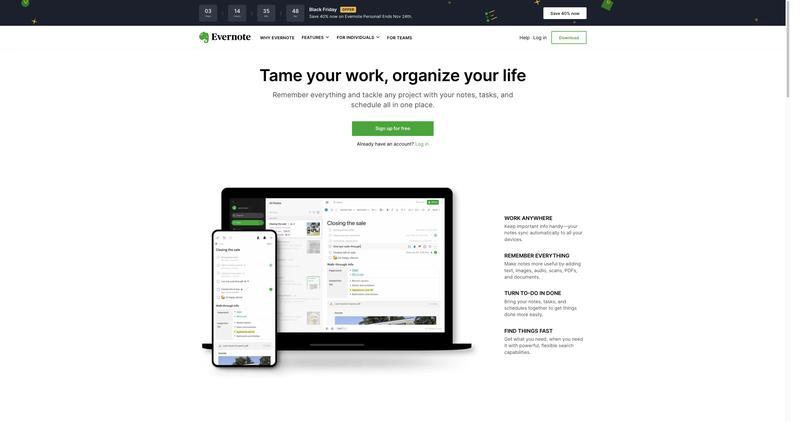 Task type: locate. For each thing, give the bounding box(es) containing it.
together
[[528, 306, 547, 312]]

more
[[532, 261, 543, 267], [517, 312, 528, 318]]

1 horizontal spatial you
[[563, 337, 571, 343]]

log right account?
[[415, 141, 424, 147]]

remember down tame
[[273, 91, 309, 99]]

evernote right the why
[[272, 35, 295, 40]]

: left 35 min
[[251, 10, 253, 16]]

for
[[337, 35, 345, 40], [387, 35, 396, 40]]

to left the get
[[549, 306, 553, 312]]

0 horizontal spatial evernote
[[272, 35, 295, 40]]

easily.
[[530, 312, 543, 318]]

and up the get
[[558, 299, 566, 305]]

log in link right account?
[[415, 141, 429, 147]]

tackle
[[362, 91, 383, 99]]

14 hours
[[234, 8, 241, 18]]

with right it
[[509, 343, 518, 349]]

and down text,
[[504, 275, 513, 280]]

all down any
[[383, 101, 391, 109]]

log in link right 'help'
[[533, 35, 547, 41]]

everything inside remember everything and tackle any project with your notes, tasks, and schedule all in one place.
[[311, 91, 346, 99]]

0 horizontal spatial now
[[330, 14, 338, 19]]

1 horizontal spatial all
[[567, 230, 572, 236]]

download
[[559, 35, 579, 40]]

1 vertical spatial log in link
[[415, 141, 429, 147]]

with inside remember everything and tackle any project with your notes, tasks, and schedule all in one place.
[[424, 91, 438, 99]]

0 horizontal spatial remember
[[273, 91, 309, 99]]

one
[[400, 101, 413, 109]]

help
[[520, 35, 530, 41]]

with
[[424, 91, 438, 99], [509, 343, 518, 349]]

1 horizontal spatial tasks,
[[544, 299, 557, 305]]

0 horizontal spatial to
[[549, 306, 553, 312]]

images,
[[516, 268, 533, 274]]

1 vertical spatial all
[[567, 230, 572, 236]]

notes down keep
[[504, 230, 517, 236]]

0 vertical spatial evernote
[[345, 14, 362, 19]]

and inside remember everything make notes more useful by adding text, images, audio, scans, pdfs, and documents.
[[504, 275, 513, 280]]

already
[[357, 141, 374, 147]]

more up audio,
[[532, 261, 543, 267]]

40%
[[561, 11, 570, 16], [320, 14, 328, 19]]

1 horizontal spatial :
[[251, 10, 253, 16]]

0 vertical spatial remember
[[273, 91, 309, 99]]

notes, inside remember everything and tackle any project with your notes, tasks, and schedule all in one place.
[[456, 91, 477, 99]]

:
[[222, 10, 223, 16], [251, 10, 253, 16], [280, 10, 282, 16]]

0 horizontal spatial save
[[309, 14, 319, 19]]

life
[[503, 65, 526, 85]]

for left teams
[[387, 35, 396, 40]]

bring
[[504, 299, 516, 305]]

now up download link
[[571, 11, 580, 16]]

1 horizontal spatial 40%
[[561, 11, 570, 16]]

already have an account? log in
[[357, 141, 429, 147]]

remember
[[273, 91, 309, 99], [504, 253, 534, 259]]

save
[[551, 11, 560, 16], [309, 14, 319, 19]]

1 vertical spatial to
[[549, 306, 553, 312]]

individuals
[[347, 35, 374, 40]]

0 vertical spatial notes,
[[456, 91, 477, 99]]

1 vertical spatial log
[[415, 141, 424, 147]]

save up download link
[[551, 11, 560, 16]]

0 vertical spatial tasks,
[[479, 91, 499, 99]]

0 horizontal spatial notes
[[504, 230, 517, 236]]

2 horizontal spatial :
[[280, 10, 282, 16]]

an
[[387, 141, 392, 147]]

0 horizontal spatial you
[[526, 337, 534, 343]]

find things fast get what you need, when you need it with powerful, flexible search capabilities.
[[504, 329, 583, 356]]

for inside button
[[337, 35, 345, 40]]

all down handy—your
[[567, 230, 572, 236]]

you up search
[[563, 337, 571, 343]]

0 horizontal spatial more
[[517, 312, 528, 318]]

all inside remember everything and tackle any project with your notes, tasks, and schedule all in one place.
[[383, 101, 391, 109]]

for
[[394, 126, 400, 132]]

1 vertical spatial notes,
[[528, 299, 542, 305]]

for teams
[[387, 35, 412, 40]]

and down life
[[501, 91, 513, 99]]

0 vertical spatial all
[[383, 101, 391, 109]]

notes,
[[456, 91, 477, 99], [528, 299, 542, 305]]

now left on at the left top of page
[[330, 14, 338, 19]]

1 horizontal spatial now
[[571, 11, 580, 16]]

1 horizontal spatial remember
[[504, 253, 534, 259]]

log right 'help'
[[533, 35, 542, 41]]

with inside find things fast get what you need, when you need it with powerful, flexible search capabilities.
[[509, 343, 518, 349]]

save down black
[[309, 14, 319, 19]]

with up 'place.'
[[424, 91, 438, 99]]

remember for remember everything and tackle any project with your notes, tasks, and schedule all in one place.
[[273, 91, 309, 99]]

more down schedules
[[517, 312, 528, 318]]

tasks, inside turn to-do in done bring your notes, tasks, and schedules together to get things done more easily.
[[544, 299, 557, 305]]

offer
[[342, 7, 354, 12]]

evernote ui on desktop and mobile image
[[199, 185, 481, 386]]

features button
[[302, 35, 330, 40]]

and
[[348, 91, 360, 99], [501, 91, 513, 99], [504, 275, 513, 280], [558, 299, 566, 305]]

tasks,
[[479, 91, 499, 99], [544, 299, 557, 305]]

1 vertical spatial remember
[[504, 253, 534, 259]]

your
[[306, 65, 341, 85], [464, 65, 499, 85], [440, 91, 454, 99], [573, 230, 583, 236], [517, 299, 527, 305]]

done up the get
[[546, 291, 561, 297]]

everything inside remember everything make notes more useful by adding text, images, audio, scans, pdfs, and documents.
[[535, 253, 570, 259]]

remember up make
[[504, 253, 534, 259]]

why evernote
[[260, 35, 295, 40]]

in
[[543, 35, 547, 41], [393, 101, 398, 109], [425, 141, 429, 147], [540, 291, 545, 297]]

0 horizontal spatial 40%
[[320, 14, 328, 19]]

1 vertical spatial tasks,
[[544, 299, 557, 305]]

0 horizontal spatial things
[[518, 329, 538, 335]]

for individuals button
[[337, 35, 380, 40]]

remember everything make notes more useful by adding text, images, audio, scans, pdfs, and documents.
[[504, 253, 581, 280]]

notes up the images,
[[518, 261, 530, 267]]

for left individuals
[[337, 35, 345, 40]]

0 horizontal spatial everything
[[311, 91, 346, 99]]

0 vertical spatial to
[[561, 230, 565, 236]]

48 sec
[[292, 8, 299, 18]]

35
[[263, 8, 270, 14]]

1 horizontal spatial done
[[546, 291, 561, 297]]

1 vertical spatial with
[[509, 343, 518, 349]]

help link
[[520, 35, 530, 41]]

1 vertical spatial everything
[[535, 253, 570, 259]]

0 vertical spatial log in link
[[533, 35, 547, 41]]

1 horizontal spatial to
[[561, 230, 565, 236]]

1 horizontal spatial save
[[551, 11, 560, 16]]

evernote down 'offer' on the top of page
[[345, 14, 362, 19]]

have
[[375, 141, 386, 147]]

1 horizontal spatial everything
[[535, 253, 570, 259]]

flexible
[[542, 343, 557, 349]]

remember inside remember everything and tackle any project with your notes, tasks, and schedule all in one place.
[[273, 91, 309, 99]]

3 : from the left
[[280, 10, 282, 16]]

log in link
[[533, 35, 547, 41], [415, 141, 429, 147]]

0 horizontal spatial notes,
[[456, 91, 477, 99]]

0 horizontal spatial for
[[337, 35, 345, 40]]

1 vertical spatial things
[[518, 329, 538, 335]]

things right the get
[[563, 306, 577, 312]]

things up what
[[518, 329, 538, 335]]

1 horizontal spatial notes
[[518, 261, 530, 267]]

place.
[[415, 101, 435, 109]]

account?
[[394, 141, 414, 147]]

1 horizontal spatial with
[[509, 343, 518, 349]]

: left 14 hours
[[222, 10, 223, 16]]

to down handy—your
[[561, 230, 565, 236]]

when
[[549, 337, 561, 343]]

1 horizontal spatial things
[[563, 306, 577, 312]]

to-
[[520, 291, 530, 297]]

1 you from the left
[[526, 337, 534, 343]]

0 horizontal spatial done
[[504, 312, 516, 318]]

in right do
[[540, 291, 545, 297]]

everything
[[311, 91, 346, 99], [535, 253, 570, 259]]

1 horizontal spatial for
[[387, 35, 396, 40]]

0 horizontal spatial all
[[383, 101, 391, 109]]

why
[[260, 35, 271, 40]]

48
[[292, 8, 299, 14]]

need
[[572, 337, 583, 343]]

now for save 40% now on evernote personal! ends nov 24th.
[[330, 14, 338, 19]]

0 vertical spatial everything
[[311, 91, 346, 99]]

get
[[555, 306, 562, 312]]

remember for remember everything make notes more useful by adding text, images, audio, scans, pdfs, and documents.
[[504, 253, 534, 259]]

35 min
[[263, 8, 270, 18]]

1 vertical spatial done
[[504, 312, 516, 318]]

evernote logo image
[[199, 32, 251, 43]]

remember inside remember everything make notes more useful by adding text, images, audio, scans, pdfs, and documents.
[[504, 253, 534, 259]]

up
[[387, 126, 392, 132]]

: left 48 sec
[[280, 10, 282, 16]]

1 vertical spatial evernote
[[272, 35, 295, 40]]

0 horizontal spatial with
[[424, 91, 438, 99]]

0 vertical spatial things
[[563, 306, 577, 312]]

documents.
[[514, 275, 540, 280]]

1 vertical spatial more
[[517, 312, 528, 318]]

in down any
[[393, 101, 398, 109]]

make
[[504, 261, 516, 267]]

notes
[[504, 230, 517, 236], [518, 261, 530, 267]]

all
[[383, 101, 391, 109], [567, 230, 572, 236]]

done down schedules
[[504, 312, 516, 318]]

in right 'help'
[[543, 35, 547, 41]]

1 horizontal spatial notes,
[[528, 299, 542, 305]]

in right account?
[[425, 141, 429, 147]]

0 horizontal spatial tasks,
[[479, 91, 499, 99]]

40% up download link
[[561, 11, 570, 16]]

now
[[571, 11, 580, 16], [330, 14, 338, 19]]

03
[[205, 8, 212, 14]]

1 horizontal spatial log
[[533, 35, 542, 41]]

0 vertical spatial notes
[[504, 230, 517, 236]]

find
[[504, 329, 517, 335]]

min
[[264, 15, 268, 18]]

you up powerful,
[[526, 337, 534, 343]]

0 vertical spatial with
[[424, 91, 438, 99]]

log
[[533, 35, 542, 41], [415, 141, 424, 147]]

done
[[546, 291, 561, 297], [504, 312, 516, 318]]

40% down black friday at the top left of the page
[[320, 14, 328, 19]]

and up schedule
[[348, 91, 360, 99]]

evernote inside why evernote link
[[272, 35, 295, 40]]

0 vertical spatial more
[[532, 261, 543, 267]]

save 40% now
[[551, 11, 580, 16]]

0 horizontal spatial :
[[222, 10, 223, 16]]

on
[[339, 14, 344, 19]]

40% for save 40% now on evernote personal! ends nov 24th.
[[320, 14, 328, 19]]

teams
[[397, 35, 412, 40]]

tame your work, organize your life
[[260, 65, 526, 85]]

1 vertical spatial notes
[[518, 261, 530, 267]]

it
[[504, 343, 507, 349]]

work,
[[345, 65, 388, 85]]

tasks, inside remember everything and tackle any project with your notes, tasks, and schedule all in one place.
[[479, 91, 499, 99]]

all inside 'work anywhere keep important info handy—your notes sync automatically to all your devices.'
[[567, 230, 572, 236]]

1 horizontal spatial more
[[532, 261, 543, 267]]



Task type: vqa. For each thing, say whether or not it's contained in the screenshot.


Task type: describe. For each thing, give the bounding box(es) containing it.
24th.
[[402, 14, 412, 19]]

black
[[309, 7, 322, 12]]

work anywhere keep important info handy—your notes sync automatically to all your devices.
[[504, 215, 583, 243]]

things inside turn to-do in done bring your notes, tasks, and schedules together to get things done more easily.
[[563, 306, 577, 312]]

1 horizontal spatial log in link
[[533, 35, 547, 41]]

now for save 40% now
[[571, 11, 580, 16]]

in inside remember everything and tackle any project with your notes, tasks, and schedule all in one place.
[[393, 101, 398, 109]]

everything for schedule
[[311, 91, 346, 99]]

to inside 'work anywhere keep important info handy—your notes sync automatically to all your devices.'
[[561, 230, 565, 236]]

handy—your
[[549, 224, 578, 230]]

turn
[[504, 291, 519, 297]]

notes, inside turn to-do in done bring your notes, tasks, and schedules together to get things done more easily.
[[528, 299, 542, 305]]

nov
[[393, 14, 401, 19]]

text,
[[504, 268, 514, 274]]

organize
[[392, 65, 460, 85]]

sign up for free link
[[352, 122, 434, 136]]

black friday
[[309, 7, 337, 12]]

powerful,
[[519, 343, 540, 349]]

14
[[234, 8, 240, 14]]

friday
[[323, 7, 337, 12]]

notes inside 'work anywhere keep important info handy—your notes sync automatically to all your devices.'
[[504, 230, 517, 236]]

for for for teams
[[387, 35, 396, 40]]

info
[[540, 224, 548, 230]]

useful
[[544, 261, 558, 267]]

fast
[[540, 329, 553, 335]]

tame
[[260, 65, 302, 85]]

hours
[[234, 15, 241, 18]]

for for for individuals
[[337, 35, 345, 40]]

save for save 40% now
[[551, 11, 560, 16]]

your inside 'work anywhere keep important info handy—your notes sync automatically to all your devices.'
[[573, 230, 583, 236]]

0 horizontal spatial log
[[415, 141, 424, 147]]

audio,
[[534, 268, 548, 274]]

pdfs,
[[565, 268, 578, 274]]

2 : from the left
[[251, 10, 253, 16]]

40% for save 40% now
[[561, 11, 570, 16]]

log in
[[533, 35, 547, 41]]

save for save 40% now on evernote personal! ends nov 24th.
[[309, 14, 319, 19]]

sec
[[293, 15, 298, 18]]

schedule
[[351, 101, 381, 109]]

free
[[401, 126, 410, 132]]

save 40% now link
[[544, 7, 587, 19]]

everything for scans,
[[535, 253, 570, 259]]

1 : from the left
[[222, 10, 223, 16]]

your inside turn to-do in done bring your notes, tasks, and schedules together to get things done more easily.
[[517, 299, 527, 305]]

do
[[530, 291, 538, 297]]

days
[[205, 15, 211, 18]]

your inside remember everything and tackle any project with your notes, tasks, and schedule all in one place.
[[440, 91, 454, 99]]

personal!
[[363, 14, 381, 19]]

in inside turn to-do in done bring your notes, tasks, and schedules together to get things done more easily.
[[540, 291, 545, 297]]

for teams link
[[387, 35, 412, 41]]

sign up for free
[[375, 126, 410, 132]]

automatically
[[530, 230, 560, 236]]

ends
[[382, 14, 392, 19]]

devices.
[[504, 237, 523, 243]]

sync
[[518, 230, 529, 236]]

save 40% now on evernote personal! ends nov 24th.
[[309, 14, 412, 19]]

turn to-do in done bring your notes, tasks, and schedules together to get things done more easily.
[[504, 291, 577, 318]]

features
[[302, 35, 324, 40]]

things inside find things fast get what you need, when you need it with powerful, flexible search capabilities.
[[518, 329, 538, 335]]

why evernote link
[[260, 35, 295, 41]]

to inside turn to-do in done bring your notes, tasks, and schedules together to get things done more easily.
[[549, 306, 553, 312]]

remember everything and tackle any project with your notes, tasks, and schedule all in one place.
[[273, 91, 513, 109]]

sign
[[375, 126, 386, 132]]

project
[[398, 91, 422, 99]]

scans,
[[549, 268, 563, 274]]

search
[[559, 343, 574, 349]]

1 horizontal spatial evernote
[[345, 14, 362, 19]]

keep
[[504, 224, 516, 230]]

more inside turn to-do in done bring your notes, tasks, and schedules together to get things done more easily.
[[517, 312, 528, 318]]

any
[[384, 91, 396, 99]]

0 vertical spatial log
[[533, 35, 542, 41]]

0 vertical spatial done
[[546, 291, 561, 297]]

anywhere
[[522, 215, 553, 222]]

and inside turn to-do in done bring your notes, tasks, and schedules together to get things done more easily.
[[558, 299, 566, 305]]

for individuals
[[337, 35, 374, 40]]

work
[[504, 215, 521, 222]]

capabilities.
[[504, 350, 531, 356]]

0 horizontal spatial log in link
[[415, 141, 429, 147]]

03 days
[[205, 8, 212, 18]]

notes inside remember everything make notes more useful by adding text, images, audio, scans, pdfs, and documents.
[[518, 261, 530, 267]]

more inside remember everything make notes more useful by adding text, images, audio, scans, pdfs, and documents.
[[532, 261, 543, 267]]

important
[[517, 224, 539, 230]]

download link
[[552, 31, 587, 44]]

schedules
[[504, 306, 527, 312]]

adding
[[566, 261, 581, 267]]

what
[[514, 337, 525, 343]]

2 you from the left
[[563, 337, 571, 343]]

need,
[[535, 337, 548, 343]]



